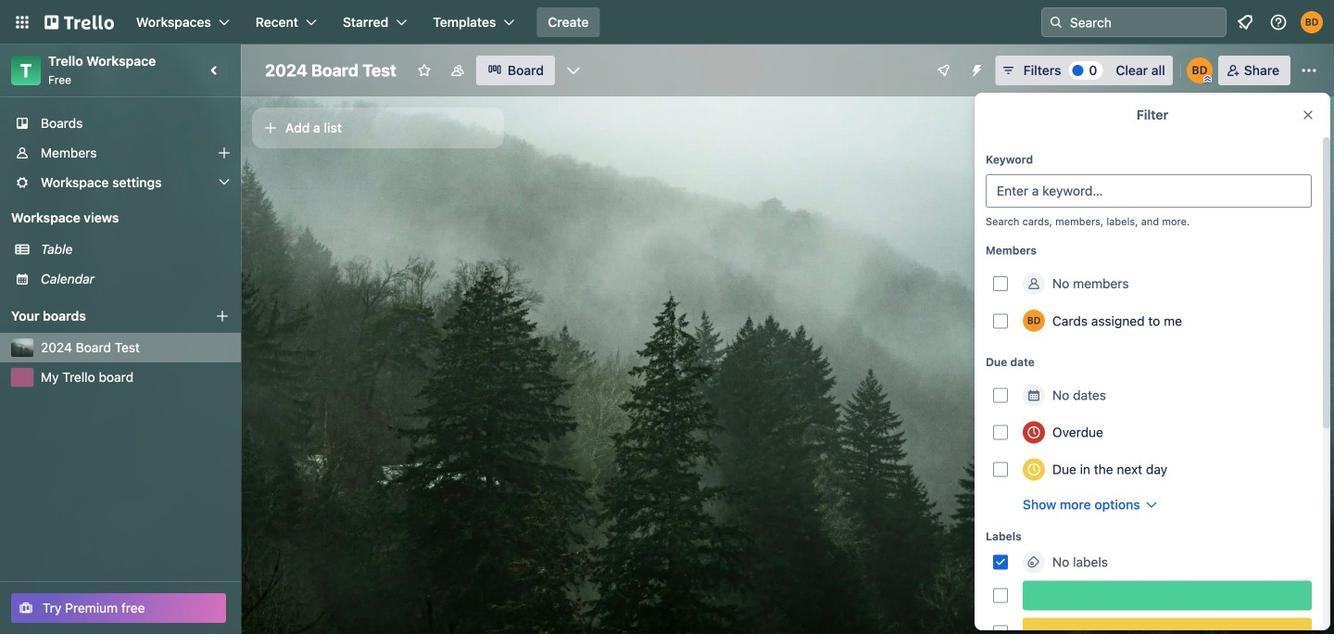 Task type: describe. For each thing, give the bounding box(es) containing it.
this member is an admin of this board. image
[[1204, 75, 1212, 83]]

your boards with 2 items element
[[11, 305, 187, 327]]

barb dwyer (barbdwyer3) image
[[1023, 310, 1046, 332]]

primary element
[[0, 0, 1335, 44]]

star or unstar board image
[[417, 63, 432, 78]]

0 notifications image
[[1235, 11, 1257, 33]]

close popover image
[[1302, 108, 1316, 122]]

color: green, title: none element
[[1023, 581, 1313, 610]]

Search field
[[1064, 9, 1227, 35]]

power ups image
[[937, 63, 952, 78]]

customize views image
[[565, 61, 583, 80]]

back to home image
[[44, 7, 114, 37]]



Task type: locate. For each thing, give the bounding box(es) containing it.
open information menu image
[[1270, 13, 1289, 32]]

0 vertical spatial barb dwyer (barbdwyer3) image
[[1302, 11, 1324, 33]]

workspace visible image
[[450, 63, 465, 78]]

1 horizontal spatial barb dwyer (barbdwyer3) image
[[1302, 11, 1324, 33]]

barb dwyer (barbdwyer3) image right open information menu image
[[1302, 11, 1324, 33]]

barb dwyer (barbdwyer3) image down search field
[[1187, 57, 1213, 83]]

add board image
[[215, 309, 230, 324]]

Board name text field
[[256, 56, 406, 85]]

1 vertical spatial barb dwyer (barbdwyer3) image
[[1187, 57, 1213, 83]]

automation image
[[963, 56, 989, 82]]

show menu image
[[1301, 61, 1319, 80]]

search image
[[1049, 15, 1064, 30]]

workspace navigation collapse icon image
[[202, 57, 228, 83]]

0 horizontal spatial barb dwyer (barbdwyer3) image
[[1187, 57, 1213, 83]]

barb dwyer (barbdwyer3) image
[[1302, 11, 1324, 33], [1187, 57, 1213, 83]]

Enter a keyword… text field
[[986, 174, 1313, 208]]



Task type: vqa. For each thing, say whether or not it's contained in the screenshot.
workspace navigation collapse icon
yes



